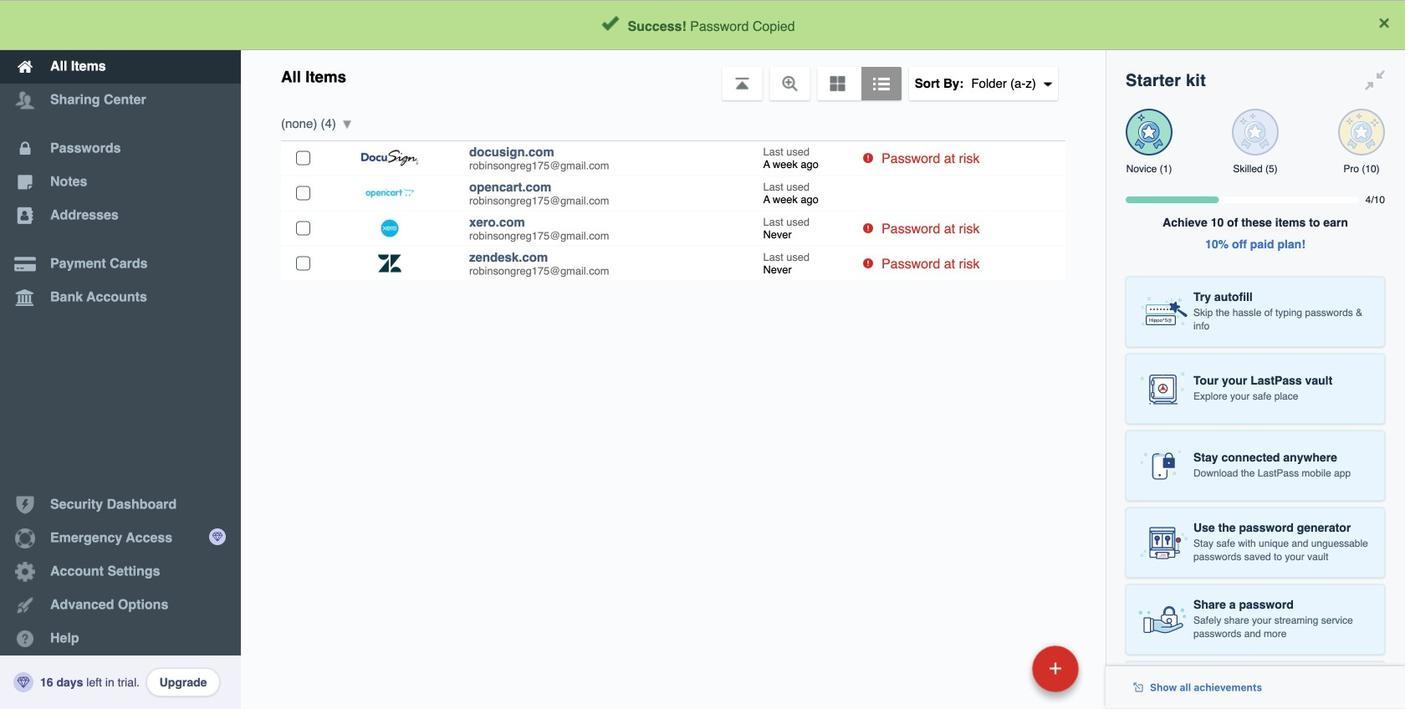 Task type: describe. For each thing, give the bounding box(es) containing it.
new item navigation
[[918, 641, 1090, 710]]

clear search image
[[403, 7, 437, 44]]

new item element
[[918, 645, 1085, 693]]

main navigation navigation
[[0, 0, 241, 710]]

vault options navigation
[[241, 50, 1106, 100]]



Task type: locate. For each thing, give the bounding box(es) containing it.
alert
[[0, 0, 1406, 50]]

search my vault text field
[[403, 7, 1072, 44]]

Search search field
[[403, 7, 1072, 44]]



Task type: vqa. For each thing, say whether or not it's contained in the screenshot.
SEARCH MY VAULT text box
yes



